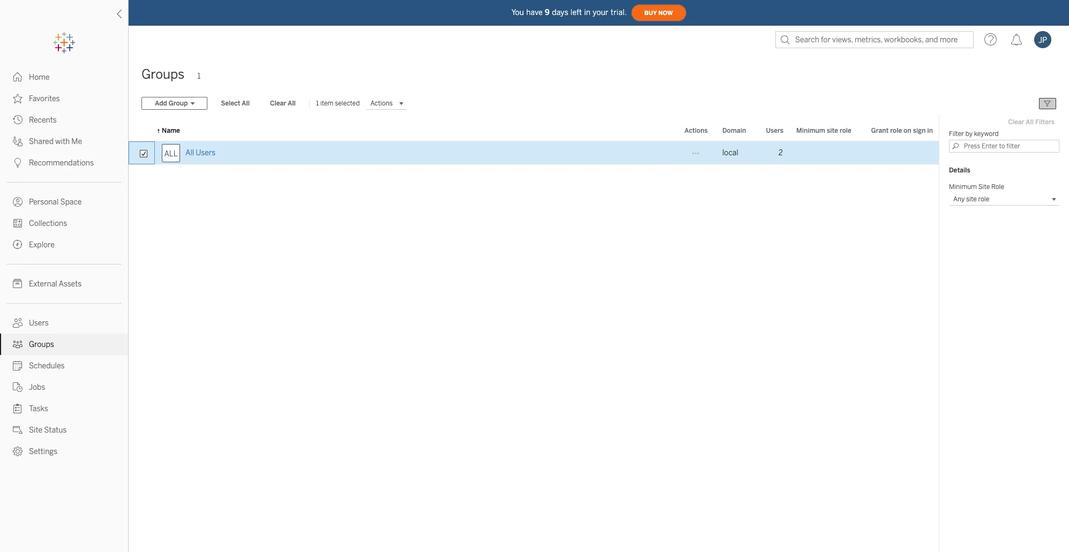 Task type: locate. For each thing, give the bounding box(es) containing it.
filters
[[1036, 118, 1055, 126]]

by text only_f5he34f image inside personal space link
[[13, 197, 23, 207]]

minimum
[[797, 127, 826, 135], [950, 183, 977, 191]]

clear up the filter by keyword text field
[[1009, 118, 1025, 126]]

tasks
[[29, 405, 48, 414]]

0 vertical spatial site
[[979, 183, 990, 191]]

actions left domain
[[685, 127, 708, 135]]

by text only_f5he34f image inside users link
[[13, 318, 23, 328]]

recents
[[29, 116, 57, 125]]

1 for 1 item selected
[[316, 100, 319, 107]]

cell
[[790, 142, 862, 165], [862, 142, 940, 165]]

name
[[162, 127, 180, 135]]

groups up add
[[142, 66, 185, 82]]

by text only_f5he34f image inside settings link
[[13, 447, 23, 457]]

clear inside button
[[1009, 118, 1025, 126]]

by text only_f5he34f image
[[13, 72, 23, 82], [13, 94, 23, 103], [13, 137, 23, 146], [13, 158, 23, 168], [13, 197, 23, 207], [13, 318, 23, 328], [13, 340, 23, 350], [13, 361, 23, 371], [13, 426, 23, 435]]

minimum site role
[[950, 183, 1005, 191]]

5 by text only_f5he34f image from the top
[[13, 383, 23, 392]]

8 by text only_f5he34f image from the top
[[13, 361, 23, 371]]

by text only_f5he34f image inside schedules link
[[13, 361, 23, 371]]

collections link
[[0, 213, 128, 234]]

all inside clear all filters button
[[1026, 118, 1034, 126]]

by text only_f5he34f image for external assets
[[13, 279, 23, 289]]

by text only_f5he34f image for collections
[[13, 219, 23, 228]]

0 vertical spatial minimum
[[797, 127, 826, 135]]

1 by text only_f5he34f image from the top
[[13, 115, 23, 125]]

1 by text only_f5he34f image from the top
[[13, 72, 23, 82]]

by text only_f5he34f image for explore
[[13, 240, 23, 250]]

select all
[[221, 100, 250, 107]]

by text only_f5he34f image left schedules
[[13, 361, 23, 371]]

by text only_f5he34f image inside tasks link
[[13, 404, 23, 414]]

left
[[571, 8, 582, 17]]

add group button
[[142, 97, 208, 110]]

1 up add group dropdown button
[[197, 72, 201, 81]]

by text only_f5he34f image for recents
[[13, 115, 23, 125]]

all
[[242, 100, 250, 107], [288, 100, 296, 107], [1026, 118, 1034, 126], [186, 149, 194, 158]]

1 horizontal spatial groups
[[142, 66, 185, 82]]

1 for 1
[[197, 72, 201, 81]]

1 horizontal spatial in
[[928, 127, 933, 135]]

by text only_f5he34f image
[[13, 115, 23, 125], [13, 219, 23, 228], [13, 240, 23, 250], [13, 279, 23, 289], [13, 383, 23, 392], [13, 404, 23, 414], [13, 447, 23, 457]]

on
[[904, 127, 912, 135]]

by text only_f5he34f image up groups link
[[13, 318, 23, 328]]

0 vertical spatial in
[[585, 8, 591, 17]]

all inside select all button
[[242, 100, 250, 107]]

buy
[[645, 9, 657, 16]]

Search for views, metrics, workbooks, and more text field
[[776, 31, 974, 48]]

by text only_f5he34f image left recommendations
[[13, 158, 23, 168]]

collections
[[29, 219, 67, 228]]

by text only_f5he34f image for favorites
[[13, 94, 23, 103]]

role right site
[[840, 127, 852, 135]]

personal
[[29, 198, 59, 207]]

1 horizontal spatial actions
[[685, 127, 708, 135]]

row group
[[129, 142, 940, 165]]

1 horizontal spatial clear
[[1009, 118, 1025, 126]]

home
[[29, 73, 50, 82]]

1
[[197, 72, 201, 81], [316, 100, 319, 107]]

5 by text only_f5he34f image from the top
[[13, 197, 23, 207]]

in right left
[[585, 8, 591, 17]]

0 vertical spatial groups
[[142, 66, 185, 82]]

0 horizontal spatial users
[[29, 319, 49, 328]]

by text only_f5he34f image inside site status link
[[13, 426, 23, 435]]

actions inside popup button
[[371, 100, 393, 107]]

cell down grant role on sign in
[[862, 142, 940, 165]]

external
[[29, 280, 57, 289]]

clear for clear all
[[270, 100, 286, 107]]

details
[[950, 167, 971, 174]]

7 by text only_f5he34f image from the top
[[13, 340, 23, 350]]

by text only_f5he34f image inside favorites link
[[13, 94, 23, 103]]

grant
[[872, 127, 889, 135]]

by text only_f5he34f image inside groups link
[[13, 340, 23, 350]]

4 by text only_f5he34f image from the top
[[13, 158, 23, 168]]

by text only_f5he34f image left collections
[[13, 219, 23, 228]]

1 vertical spatial in
[[928, 127, 933, 135]]

role left on
[[891, 127, 902, 135]]

by text only_f5he34f image inside external assets link
[[13, 279, 23, 289]]

by text only_f5he34f image left shared
[[13, 137, 23, 146]]

by text only_f5he34f image left personal
[[13, 197, 23, 207]]

shared with me
[[29, 137, 82, 146]]

minimum for minimum site role
[[797, 127, 826, 135]]

in
[[585, 8, 591, 17], [928, 127, 933, 135]]

in right sign
[[928, 127, 933, 135]]

1 left item at the left
[[316, 100, 319, 107]]

all right select
[[242, 100, 250, 107]]

site status link
[[0, 420, 128, 441]]

0 vertical spatial 1
[[197, 72, 201, 81]]

2 vertical spatial users
[[29, 319, 49, 328]]

site
[[827, 127, 839, 135]]

actions right selected
[[371, 100, 393, 107]]

3 by text only_f5he34f image from the top
[[13, 137, 23, 146]]

2 cell from the left
[[862, 142, 940, 165]]

space
[[60, 198, 82, 207]]

row containing all users
[[129, 142, 940, 165]]

by text only_f5he34f image inside shared with me link
[[13, 137, 23, 146]]

minimum down 'details'
[[950, 183, 977, 191]]

1 horizontal spatial users
[[196, 149, 216, 158]]

0 horizontal spatial groups
[[29, 340, 54, 350]]

clear all filters button
[[1004, 116, 1060, 129]]

0 horizontal spatial actions
[[371, 100, 393, 107]]

2 by text only_f5he34f image from the top
[[13, 94, 23, 103]]

6 by text only_f5he34f image from the top
[[13, 318, 23, 328]]

all inside the clear all button
[[288, 100, 296, 107]]

by text only_f5he34f image left jobs
[[13, 383, 23, 392]]

1 vertical spatial clear
[[1009, 118, 1025, 126]]

1 vertical spatial actions
[[685, 127, 708, 135]]

you
[[512, 8, 524, 17]]

by text only_f5he34f image left tasks
[[13, 404, 23, 414]]

1 horizontal spatial 1
[[316, 100, 319, 107]]

1 horizontal spatial site
[[979, 183, 990, 191]]

by text only_f5he34f image left 'settings' on the left of page
[[13, 447, 23, 457]]

users
[[766, 127, 784, 135], [196, 149, 216, 158], [29, 319, 49, 328]]

external assets
[[29, 280, 82, 289]]

0 vertical spatial actions
[[371, 100, 393, 107]]

site left status
[[29, 426, 42, 435]]

personal space link
[[0, 191, 128, 213]]

site left role
[[979, 183, 990, 191]]

1 item selected
[[316, 100, 360, 107]]

0 horizontal spatial 1
[[197, 72, 201, 81]]

all left filters at the top right of the page
[[1026, 118, 1034, 126]]

by text only_f5he34f image for groups
[[13, 340, 23, 350]]

row
[[129, 142, 940, 165]]

by text only_f5he34f image for settings
[[13, 447, 23, 457]]

minimum left site
[[797, 127, 826, 135]]

buy now button
[[631, 4, 687, 21]]

role
[[840, 127, 852, 135], [891, 127, 902, 135]]

by text only_f5he34f image left site status
[[13, 426, 23, 435]]

assets
[[59, 280, 82, 289]]

minimum inside grid
[[797, 127, 826, 135]]

by text only_f5he34f image inside collections link
[[13, 219, 23, 228]]

personal space
[[29, 198, 82, 207]]

by text only_f5he34f image inside recommendations link
[[13, 158, 23, 168]]

all down group at top
[[186, 149, 194, 158]]

1 cell from the left
[[790, 142, 862, 165]]

site status
[[29, 426, 67, 435]]

domain
[[723, 127, 746, 135]]

by text only_f5he34f image left favorites
[[13, 94, 23, 103]]

navigation panel element
[[0, 32, 128, 463]]

0 horizontal spatial clear
[[270, 100, 286, 107]]

0 horizontal spatial minimum
[[797, 127, 826, 135]]

favorites
[[29, 94, 60, 103]]

1 vertical spatial groups
[[29, 340, 54, 350]]

9 by text only_f5he34f image from the top
[[13, 426, 23, 435]]

1 vertical spatial 1
[[316, 100, 319, 107]]

by text only_f5he34f image inside explore link
[[13, 240, 23, 250]]

recents link
[[0, 109, 128, 131]]

filter by keyword
[[950, 130, 999, 138]]

grid
[[129, 121, 943, 553]]

2 by text only_f5he34f image from the top
[[13, 219, 23, 228]]

cell down "minimum site role"
[[790, 142, 862, 165]]

groups up schedules
[[29, 340, 54, 350]]

by text only_f5he34f image inside home 'link'
[[13, 72, 23, 82]]

minimum site role
[[797, 127, 852, 135]]

by text only_f5he34f image for schedules
[[13, 361, 23, 371]]

groups inside main navigation. press the up and down arrow keys to access links. element
[[29, 340, 54, 350]]

by text only_f5he34f image down users link
[[13, 340, 23, 350]]

0 vertical spatial clear
[[270, 100, 286, 107]]

clear right select all
[[270, 100, 286, 107]]

1 vertical spatial site
[[29, 426, 42, 435]]

4 by text only_f5he34f image from the top
[[13, 279, 23, 289]]

by text only_f5he34f image left 'recents'
[[13, 115, 23, 125]]

2
[[779, 149, 783, 158]]

by text only_f5he34f image left explore
[[13, 240, 23, 250]]

clear for clear all filters
[[1009, 118, 1025, 126]]

by text only_f5he34f image left "external"
[[13, 279, 23, 289]]

1 vertical spatial minimum
[[950, 183, 977, 191]]

all users link
[[186, 142, 216, 165]]

days
[[552, 8, 569, 17]]

9
[[545, 8, 550, 17]]

0 horizontal spatial role
[[840, 127, 852, 135]]

7 by text only_f5he34f image from the top
[[13, 447, 23, 457]]

recommendations link
[[0, 152, 128, 174]]

by text only_f5he34f image for site status
[[13, 426, 23, 435]]

all users
[[186, 149, 216, 158]]

site
[[979, 183, 990, 191], [29, 426, 42, 435]]

all left item at the left
[[288, 100, 296, 107]]

clear inside button
[[270, 100, 286, 107]]

jobs link
[[0, 377, 128, 398]]

by text only_f5he34f image inside recents link
[[13, 115, 23, 125]]

actions
[[371, 100, 393, 107], [685, 127, 708, 135]]

by text only_f5he34f image left home
[[13, 72, 23, 82]]

0 horizontal spatial site
[[29, 426, 42, 435]]

1 horizontal spatial role
[[891, 127, 902, 135]]

2 horizontal spatial users
[[766, 127, 784, 135]]

clear all filters
[[1009, 118, 1055, 126]]

6 by text only_f5he34f image from the top
[[13, 404, 23, 414]]

3 by text only_f5he34f image from the top
[[13, 240, 23, 250]]

groups
[[142, 66, 185, 82], [29, 340, 54, 350]]

1 horizontal spatial minimum
[[950, 183, 977, 191]]

by text only_f5he34f image inside the jobs 'link'
[[13, 383, 23, 392]]

by text only_f5he34f image for jobs
[[13, 383, 23, 392]]

clear
[[270, 100, 286, 107], [1009, 118, 1025, 126]]



Task type: vqa. For each thing, say whether or not it's contained in the screenshot.
Buy
yes



Task type: describe. For each thing, give the bounding box(es) containing it.
actions button
[[366, 97, 407, 110]]

by text only_f5he34f image for users
[[13, 318, 23, 328]]

settings link
[[0, 441, 128, 463]]

select all button
[[214, 97, 257, 110]]

local
[[723, 149, 739, 158]]

schedules link
[[0, 355, 128, 377]]

by text only_f5he34f image for recommendations
[[13, 158, 23, 168]]

favorites link
[[0, 88, 128, 109]]

minimum for minimum site role
[[950, 183, 977, 191]]

item
[[320, 100, 334, 107]]

add
[[155, 100, 167, 107]]

all inside row
[[186, 149, 194, 158]]

sign
[[913, 127, 926, 135]]

shared with me link
[[0, 131, 128, 152]]

select
[[221, 100, 240, 107]]

row group containing all users
[[129, 142, 940, 165]]

selected
[[335, 100, 360, 107]]

by text only_f5he34f image for home
[[13, 72, 23, 82]]

buy now
[[645, 9, 673, 16]]

all for select all
[[242, 100, 250, 107]]

home link
[[0, 66, 128, 88]]

by
[[966, 130, 973, 138]]

by text only_f5he34f image for shared with me
[[13, 137, 23, 146]]

explore
[[29, 241, 55, 250]]

0 vertical spatial users
[[766, 127, 784, 135]]

filter
[[950, 130, 965, 138]]

all for clear all filters
[[1026, 118, 1034, 126]]

your
[[593, 8, 609, 17]]

main navigation. press the up and down arrow keys to access links. element
[[0, 66, 128, 463]]

in inside grid
[[928, 127, 933, 135]]

users link
[[0, 313, 128, 334]]

1 vertical spatial users
[[196, 149, 216, 158]]

1 role from the left
[[840, 127, 852, 135]]

me
[[71, 137, 82, 146]]

explore link
[[0, 234, 128, 256]]

external assets link
[[0, 273, 128, 295]]

2 role from the left
[[891, 127, 902, 135]]

role
[[992, 183, 1005, 191]]

with
[[55, 137, 70, 146]]

Filter by keyword text field
[[950, 140, 1060, 153]]

row inside grid
[[129, 142, 940, 165]]

add group
[[155, 100, 188, 107]]

by text only_f5he34f image for personal space
[[13, 197, 23, 207]]

groups link
[[0, 334, 128, 355]]

settings
[[29, 448, 57, 457]]

tasks link
[[0, 398, 128, 420]]

clear all button
[[263, 97, 303, 110]]

shared
[[29, 137, 54, 146]]

clear all
[[270, 100, 296, 107]]

keyword
[[975, 130, 999, 138]]

group
[[169, 100, 188, 107]]

jobs
[[29, 383, 45, 392]]

trial.
[[611, 8, 627, 17]]

grant role on sign in
[[872, 127, 933, 135]]

0 horizontal spatial in
[[585, 8, 591, 17]]

by text only_f5he34f image for tasks
[[13, 404, 23, 414]]

grid containing all users
[[129, 121, 943, 553]]

have
[[526, 8, 543, 17]]

site inside main navigation. press the up and down arrow keys to access links. element
[[29, 426, 42, 435]]

you have 9 days left in your trial.
[[512, 8, 627, 17]]

recommendations
[[29, 159, 94, 168]]

users inside main navigation. press the up and down arrow keys to access links. element
[[29, 319, 49, 328]]

now
[[659, 9, 673, 16]]

status
[[44, 426, 67, 435]]

schedules
[[29, 362, 65, 371]]

all for clear all
[[288, 100, 296, 107]]



